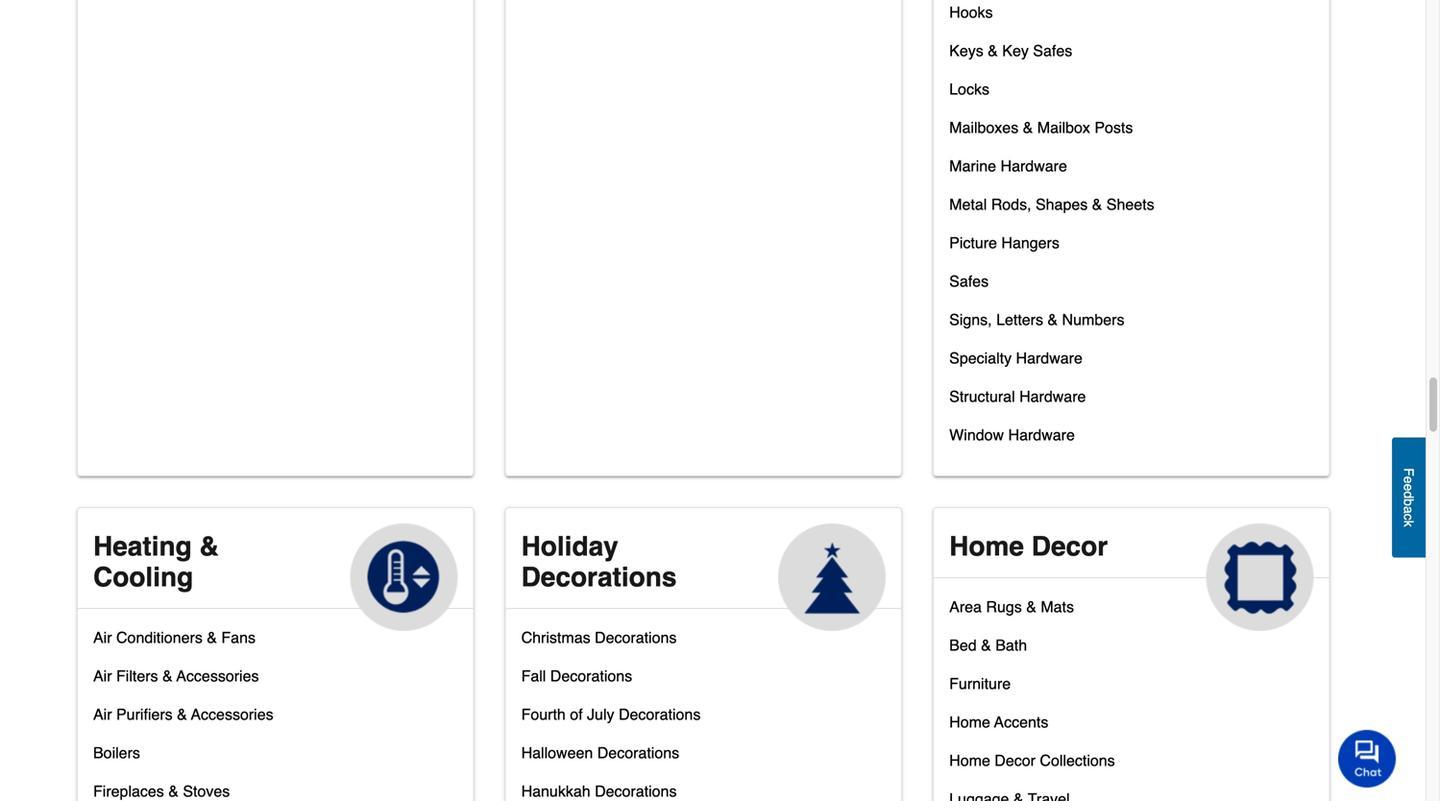 Task type: describe. For each thing, give the bounding box(es) containing it.
sheets
[[1107, 195, 1155, 213]]

christmas decorations
[[521, 629, 677, 647]]

f e e d b a c k button
[[1392, 438, 1426, 558]]

boilers
[[93, 744, 140, 762]]

picture hangers
[[950, 234, 1060, 252]]

1 horizontal spatial safes
[[1033, 42, 1073, 60]]

window
[[950, 426, 1004, 444]]

air for air filters & accessories
[[93, 667, 112, 685]]

air for air purifiers & accessories
[[93, 706, 112, 724]]

structural
[[950, 388, 1015, 405]]

key
[[1003, 42, 1029, 60]]

home decor collections
[[950, 752, 1115, 770]]

hardware for marine hardware
[[1001, 157, 1068, 175]]

marine hardware
[[950, 157, 1068, 175]]

rugs
[[986, 598, 1022, 616]]

air conditioners & fans
[[93, 629, 256, 647]]

d
[[1402, 491, 1417, 499]]

area
[[950, 598, 982, 616]]

cooling
[[93, 562, 193, 593]]

b
[[1402, 499, 1417, 506]]

holiday decorations image
[[779, 524, 886, 631]]

& left key
[[988, 42, 998, 60]]

accessories for air filters & accessories
[[177, 667, 259, 685]]

air conditioners & fans link
[[93, 625, 256, 663]]

july
[[587, 706, 615, 724]]

specialty
[[950, 349, 1012, 367]]

& left 'mats'
[[1027, 598, 1037, 616]]

home for home accents
[[950, 713, 991, 731]]

boilers link
[[93, 740, 140, 778]]

holiday
[[521, 531, 619, 562]]

air purifiers & accessories
[[93, 706, 274, 724]]

halloween
[[521, 744, 593, 762]]

furniture
[[950, 675, 1011, 693]]

marine
[[950, 157, 997, 175]]

fourth of july decorations link
[[521, 701, 701, 740]]

2 e from the top
[[1402, 484, 1417, 491]]

metal rods, shapes & sheets
[[950, 195, 1155, 213]]

window hardware
[[950, 426, 1075, 444]]

decorations for christmas
[[595, 629, 677, 647]]

fourth of july decorations
[[521, 706, 701, 724]]

marine hardware link
[[950, 153, 1068, 191]]

c
[[1402, 514, 1417, 520]]

hanukkah decorations link
[[521, 778, 677, 801]]

air purifiers & accessories link
[[93, 701, 274, 740]]

& right bed
[[981, 637, 991, 654]]

shapes
[[1036, 195, 1088, 213]]

fourth
[[521, 706, 566, 724]]

of
[[570, 706, 583, 724]]

mats
[[1041, 598, 1074, 616]]

heating & cooling image
[[350, 524, 458, 631]]

decor for home decor
[[1032, 531, 1108, 562]]

bath
[[996, 637, 1027, 654]]

letters
[[997, 311, 1044, 329]]

mailboxes & mailbox posts
[[950, 119, 1133, 136]]

keys & key safes link
[[950, 37, 1073, 76]]

keys & key safes
[[950, 42, 1073, 60]]

heating
[[93, 531, 192, 562]]

picture hangers link
[[950, 230, 1060, 268]]

a
[[1402, 506, 1417, 514]]

posts
[[1095, 119, 1133, 136]]

hardware for structural hardware
[[1020, 388, 1086, 405]]

decorations for fall
[[550, 667, 632, 685]]

air filters & accessories
[[93, 667, 259, 685]]

stoves
[[183, 783, 230, 800]]

halloween decorations
[[521, 744, 680, 762]]

air filters & accessories link
[[93, 663, 259, 701]]

home decor collections link
[[950, 748, 1115, 786]]

decorations inside fourth of july decorations link
[[619, 706, 701, 724]]

signs,
[[950, 311, 992, 329]]

& right filters
[[162, 667, 173, 685]]

decorations for holiday
[[521, 562, 677, 593]]

decor for home decor collections
[[995, 752, 1036, 770]]

collections
[[1040, 752, 1115, 770]]



Task type: locate. For each thing, give the bounding box(es) containing it.
fans
[[221, 629, 256, 647]]

decorations inside halloween decorations link
[[597, 744, 680, 762]]

home accents
[[950, 713, 1049, 731]]

2 home from the top
[[950, 713, 991, 731]]

home up rugs
[[950, 531, 1024, 562]]

accents
[[994, 713, 1049, 731]]

safes up signs,
[[950, 272, 989, 290]]

decorations down halloween decorations link
[[595, 783, 677, 800]]

specialty hardware link
[[950, 345, 1083, 383]]

3 air from the top
[[93, 706, 112, 724]]

home decor
[[950, 531, 1108, 562]]

decorations inside hanukkah decorations link
[[595, 783, 677, 800]]

f e e d b a c k
[[1402, 468, 1417, 527]]

0 horizontal spatial safes
[[950, 272, 989, 290]]

hooks link
[[950, 0, 993, 37]]

safes right key
[[1033, 42, 1073, 60]]

bed & bath
[[950, 637, 1027, 654]]

e up d
[[1402, 476, 1417, 484]]

home for home decor collections
[[950, 752, 991, 770]]

decorations for halloween
[[597, 744, 680, 762]]

metal rods, shapes & sheets link
[[950, 191, 1155, 230]]

locks
[[950, 80, 990, 98]]

decorations inside fall decorations link
[[550, 667, 632, 685]]

1 vertical spatial decor
[[995, 752, 1036, 770]]

hardware down specialty hardware link
[[1020, 388, 1086, 405]]

air left filters
[[93, 667, 112, 685]]

keys
[[950, 42, 984, 60]]

decorations right july
[[619, 706, 701, 724]]

furniture link
[[950, 671, 1011, 709]]

decor
[[1032, 531, 1108, 562], [995, 752, 1036, 770]]

& down air filters & accessories link
[[177, 706, 187, 724]]

2 air from the top
[[93, 667, 112, 685]]

heating & cooling link
[[78, 508, 473, 631]]

purifiers
[[116, 706, 173, 724]]

e up b
[[1402, 484, 1417, 491]]

home for home decor
[[950, 531, 1024, 562]]

rods,
[[991, 195, 1032, 213]]

accessories for air purifiers & accessories
[[191, 706, 274, 724]]

halloween decorations link
[[521, 740, 680, 778]]

1 home from the top
[[950, 531, 1024, 562]]

air inside the air conditioners & fans "link"
[[93, 629, 112, 647]]

decorations down fourth of july decorations link
[[597, 744, 680, 762]]

hardware down structural hardware link
[[1009, 426, 1075, 444]]

bed
[[950, 637, 977, 654]]

decorations down christmas decorations link at the bottom left of the page
[[550, 667, 632, 685]]

home decor image
[[1207, 524, 1314, 631]]

0 vertical spatial safes
[[1033, 42, 1073, 60]]

accessories down air filters & accessories link
[[191, 706, 274, 724]]

fall decorations
[[521, 667, 632, 685]]

3 home from the top
[[950, 752, 991, 770]]

2 vertical spatial air
[[93, 706, 112, 724]]

1 vertical spatial accessories
[[191, 706, 274, 724]]

metal
[[950, 195, 987, 213]]

hardware for window hardware
[[1009, 426, 1075, 444]]

hanukkah decorations
[[521, 783, 677, 800]]

accessories down fans
[[177, 667, 259, 685]]

accessories
[[177, 667, 259, 685], [191, 706, 274, 724]]

0 vertical spatial decor
[[1032, 531, 1108, 562]]

mailboxes & mailbox posts link
[[950, 114, 1133, 153]]

decorations inside christmas decorations link
[[595, 629, 677, 647]]

mailboxes
[[950, 119, 1019, 136]]

1 vertical spatial home
[[950, 713, 991, 731]]

structural hardware link
[[950, 383, 1086, 422]]

decorations inside holiday decorations link
[[521, 562, 677, 593]]

f
[[1402, 468, 1417, 476]]

signs, letters & numbers
[[950, 311, 1125, 329]]

hardware down signs, letters & numbers link
[[1016, 349, 1083, 367]]

hardware down mailboxes & mailbox posts "link"
[[1001, 157, 1068, 175]]

fireplaces
[[93, 783, 164, 800]]

fall decorations link
[[521, 663, 632, 701]]

hardware for specialty hardware
[[1016, 349, 1083, 367]]

safes link
[[950, 268, 989, 306]]

window hardware link
[[950, 422, 1075, 460]]

air inside air filters & accessories link
[[93, 667, 112, 685]]

& right letters
[[1048, 311, 1058, 329]]

air up the boilers
[[93, 706, 112, 724]]

air
[[93, 629, 112, 647], [93, 667, 112, 685], [93, 706, 112, 724]]

structural hardware
[[950, 388, 1086, 405]]

home
[[950, 531, 1024, 562], [950, 713, 991, 731], [950, 752, 991, 770]]

0 vertical spatial accessories
[[177, 667, 259, 685]]

0 vertical spatial home
[[950, 531, 1024, 562]]

&
[[988, 42, 998, 60], [1023, 119, 1033, 136], [1092, 195, 1103, 213], [1048, 311, 1058, 329], [199, 531, 219, 562], [1027, 598, 1037, 616], [207, 629, 217, 647], [981, 637, 991, 654], [162, 667, 173, 685], [177, 706, 187, 724], [168, 783, 179, 800]]

filters
[[116, 667, 158, 685]]

area rugs & mats
[[950, 598, 1074, 616]]

specialty hardware
[[950, 349, 1083, 367]]

& left fans
[[207, 629, 217, 647]]

home decor link
[[934, 508, 1330, 631]]

decorations for hanukkah
[[595, 783, 677, 800]]

home accents link
[[950, 709, 1049, 748]]

holiday decorations link
[[506, 508, 902, 631]]

hardware
[[1001, 157, 1068, 175], [1016, 349, 1083, 367], [1020, 388, 1086, 405], [1009, 426, 1075, 444]]

chat invite button image
[[1339, 729, 1397, 788]]

conditioners
[[116, 629, 203, 647]]

decorations up fall decorations
[[595, 629, 677, 647]]

bed & bath link
[[950, 632, 1027, 671]]

locks link
[[950, 76, 990, 114]]

decor up 'mats'
[[1032, 531, 1108, 562]]

0 vertical spatial air
[[93, 629, 112, 647]]

1 vertical spatial safes
[[950, 272, 989, 290]]

air for air conditioners & fans
[[93, 629, 112, 647]]

christmas
[[521, 629, 591, 647]]

1 e from the top
[[1402, 476, 1417, 484]]

& left sheets
[[1092, 195, 1103, 213]]

decorations up christmas decorations
[[521, 562, 677, 593]]

e
[[1402, 476, 1417, 484], [1402, 484, 1417, 491]]

& inside heating & cooling
[[199, 531, 219, 562]]

1 air from the top
[[93, 629, 112, 647]]

hangers
[[1002, 234, 1060, 252]]

decor down home accents link
[[995, 752, 1036, 770]]

fireplaces & stoves link
[[93, 778, 230, 801]]

k
[[1402, 520, 1417, 527]]

mailbox
[[1038, 119, 1091, 136]]

area rugs & mats link
[[950, 594, 1074, 632]]

& left the stoves
[[168, 783, 179, 800]]

fall
[[521, 667, 546, 685]]

home down furniture link
[[950, 713, 991, 731]]

home down home accents link
[[950, 752, 991, 770]]

& left mailbox
[[1023, 119, 1033, 136]]

numbers
[[1062, 311, 1125, 329]]

signs, letters & numbers link
[[950, 306, 1125, 345]]

1 vertical spatial air
[[93, 667, 112, 685]]

& right heating at the left bottom
[[199, 531, 219, 562]]

heating & cooling
[[93, 531, 219, 593]]

hooks
[[950, 3, 993, 21]]

air left conditioners
[[93, 629, 112, 647]]

safes
[[1033, 42, 1073, 60], [950, 272, 989, 290]]

hanukkah
[[521, 783, 591, 800]]

picture
[[950, 234, 997, 252]]

2 vertical spatial home
[[950, 752, 991, 770]]

air inside air purifiers & accessories link
[[93, 706, 112, 724]]

fireplaces & stoves
[[93, 783, 230, 800]]



Task type: vqa. For each thing, say whether or not it's contained in the screenshot.
Air Conditioners & Fans
yes



